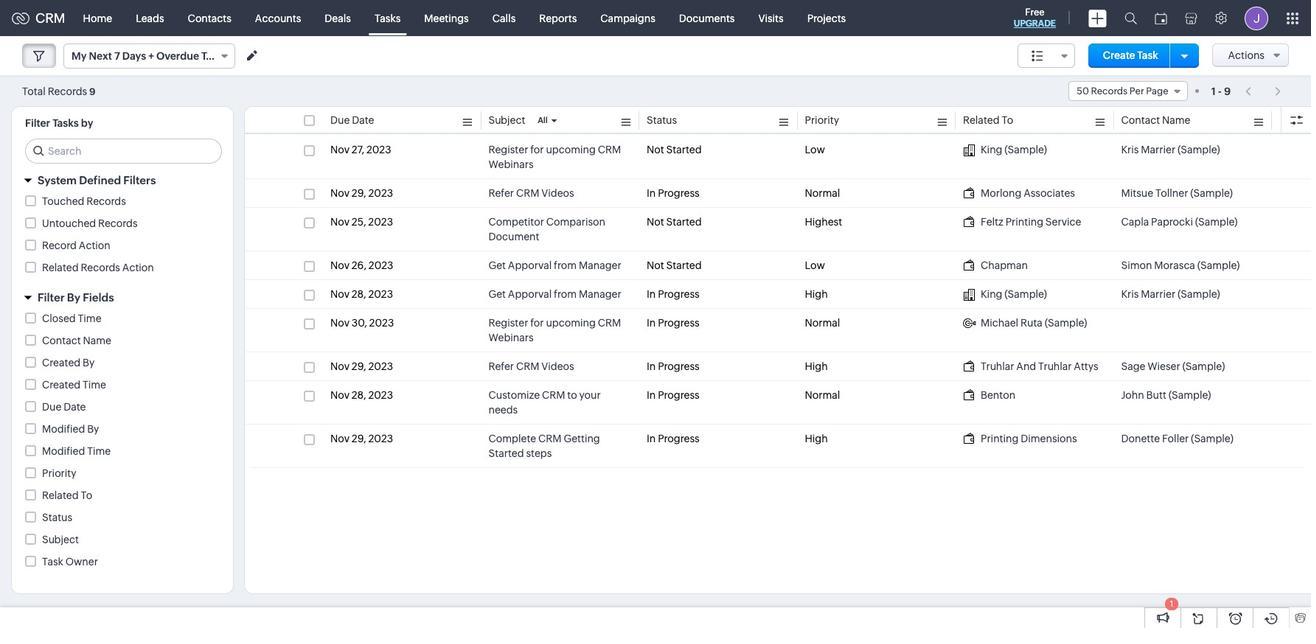 Task type: vqa. For each thing, say whether or not it's contained in the screenshot.


Task type: describe. For each thing, give the bounding box(es) containing it.
0 vertical spatial priority
[[805, 114, 840, 126]]

records for touched
[[87, 195, 126, 207]]

dimensions
[[1021, 433, 1078, 445]]

nov for feltz printing service "link"
[[331, 216, 350, 228]]

in for manager
[[647, 288, 656, 300]]

campaigns
[[601, 12, 656, 24]]

modified for modified by
[[42, 423, 85, 435]]

high for king (sample)
[[805, 288, 828, 300]]

related records action
[[42, 262, 154, 274]]

accounts
[[255, 12, 301, 24]]

apporval for not
[[508, 260, 552, 271]]

chapman
[[981, 260, 1028, 271]]

9 for total records 9
[[89, 86, 96, 97]]

register for upcoming crm webinars link for in progress
[[489, 316, 632, 345]]

feltz printing service link
[[963, 215, 1082, 229]]

logo image
[[12, 12, 30, 24]]

feltz printing service
[[981, 216, 1082, 228]]

row group containing nov 27, 2023
[[245, 136, 1312, 468]]

nov 26, 2023
[[331, 260, 394, 271]]

record
[[42, 240, 77, 252]]

printing dimensions
[[981, 433, 1078, 445]]

apporval for in
[[508, 288, 552, 300]]

fields
[[83, 291, 114, 304]]

home
[[83, 12, 112, 24]]

refer crm videos link for high
[[489, 359, 574, 374]]

actions
[[1229, 49, 1265, 61]]

2 truhlar from the left
[[1039, 361, 1072, 373]]

create task button
[[1089, 44, 1174, 68]]

2 not from the top
[[647, 216, 664, 228]]

size image
[[1032, 49, 1044, 63]]

2023 for king (sample) link for low
[[367, 144, 391, 156]]

0 horizontal spatial due date
[[42, 401, 86, 413]]

needs
[[489, 404, 518, 416]]

wieser
[[1148, 361, 1181, 373]]

morasca
[[1155, 260, 1196, 271]]

leads
[[136, 12, 164, 24]]

calendar image
[[1155, 12, 1168, 24]]

search image
[[1125, 12, 1138, 24]]

time for closed time
[[78, 313, 101, 325]]

5 nov from the top
[[331, 288, 350, 300]]

get apporval from manager link for not started
[[489, 258, 622, 273]]

feltz
[[981, 216, 1004, 228]]

register for upcoming crm webinars link for not started
[[489, 142, 632, 172]]

deals
[[325, 12, 351, 24]]

chapman link
[[963, 258, 1028, 273]]

0 horizontal spatial task
[[42, 556, 63, 568]]

nov 29, 2023 for truhlar and truhlar attys
[[331, 361, 393, 373]]

0 vertical spatial action
[[79, 240, 110, 252]]

0 horizontal spatial subject
[[42, 534, 79, 546]]

0 vertical spatial tasks
[[375, 12, 401, 24]]

3 normal from the top
[[805, 390, 841, 401]]

1 - 9
[[1212, 85, 1231, 97]]

next
[[89, 50, 112, 62]]

4 in from the top
[[647, 361, 656, 373]]

kris marrier (sample) for high
[[1122, 288, 1221, 300]]

donette foller (sample)
[[1122, 433, 1234, 445]]

paprocki
[[1152, 216, 1194, 228]]

competitor
[[489, 216, 544, 228]]

26,
[[352, 260, 367, 271]]

free
[[1026, 7, 1045, 18]]

create
[[1103, 49, 1136, 61]]

register for nov 30, 2023
[[489, 317, 528, 329]]

1 vertical spatial contact
[[42, 335, 81, 347]]

all
[[538, 116, 548, 125]]

not for manager
[[647, 260, 664, 271]]

untouched records
[[42, 218, 138, 229]]

0 vertical spatial contact
[[1122, 114, 1161, 126]]

home link
[[71, 0, 124, 36]]

records for untouched
[[98, 218, 138, 229]]

attys
[[1074, 361, 1099, 373]]

2 vertical spatial tasks
[[53, 117, 79, 129]]

0 horizontal spatial date
[[64, 401, 86, 413]]

2023 for truhlar and truhlar attys link
[[368, 361, 393, 373]]

0 vertical spatial date
[[352, 114, 374, 126]]

1 vertical spatial related to
[[42, 490, 92, 502]]

reports
[[539, 12, 577, 24]]

created by
[[42, 357, 95, 369]]

1 horizontal spatial status
[[647, 114, 677, 126]]

complete crm getting started steps link
[[489, 432, 632, 461]]

king for high
[[981, 288, 1003, 300]]

task inside button
[[1138, 49, 1159, 61]]

time for created time
[[83, 379, 106, 391]]

kris marrier (sample) link for low
[[1122, 142, 1221, 157]]

1 vertical spatial priority
[[42, 468, 76, 480]]

nov 28, 2023 for customize crm to your needs
[[331, 390, 393, 401]]

king (sample) link for high
[[963, 287, 1048, 302]]

2023 for benton "link"
[[368, 390, 393, 401]]

in progress for started
[[647, 433, 700, 445]]

from for not started
[[554, 260, 577, 271]]

1 horizontal spatial contact name
[[1122, 114, 1191, 126]]

0 vertical spatial subject
[[489, 114, 525, 126]]

sage
[[1122, 361, 1146, 373]]

0 vertical spatial to
[[1002, 114, 1014, 126]]

29, for morlong associates
[[352, 187, 366, 199]]

4 progress from the top
[[658, 361, 700, 373]]

My Next 7 Days + Overdue Tasks field
[[63, 44, 235, 69]]

getting
[[564, 433, 600, 445]]

calls link
[[481, 0, 528, 36]]

0 vertical spatial related
[[963, 114, 1000, 126]]

filter tasks by
[[25, 117, 93, 129]]

calls
[[493, 12, 516, 24]]

butt
[[1147, 390, 1167, 401]]

printing dimensions link
[[963, 432, 1078, 446]]

filter for filter tasks by
[[25, 117, 50, 129]]

27,
[[352, 144, 364, 156]]

started inside complete crm getting started steps
[[489, 448, 524, 460]]

for for not
[[531, 144, 544, 156]]

projects
[[808, 12, 846, 24]]

30,
[[352, 317, 367, 329]]

michael ruta (sample)
[[981, 317, 1088, 329]]

nov 27, 2023
[[331, 144, 391, 156]]

total
[[22, 85, 46, 97]]

normal for michael
[[805, 317, 841, 329]]

(sample) right the paprocki at the top right
[[1196, 216, 1238, 228]]

webinars for nov 27, 2023
[[489, 159, 534, 170]]

in progress for manager
[[647, 288, 700, 300]]

register for nov 27, 2023
[[489, 144, 528, 156]]

2 not started from the top
[[647, 216, 702, 228]]

1 nov from the top
[[331, 144, 350, 156]]

1 vertical spatial due
[[42, 401, 61, 413]]

filter by fields
[[38, 291, 114, 304]]

50
[[1077, 86, 1090, 97]]

owner
[[65, 556, 98, 568]]

(sample) right foller
[[1192, 433, 1234, 445]]

1 truhlar from the left
[[981, 361, 1015, 373]]

-
[[1219, 85, 1222, 97]]

in for started
[[647, 433, 656, 445]]

steps
[[526, 448, 552, 460]]

and
[[1017, 361, 1037, 373]]

per
[[1130, 86, 1145, 97]]

morlong associates
[[981, 187, 1076, 199]]

2023 for the printing dimensions "link"
[[368, 433, 393, 445]]

records for related
[[81, 262, 120, 274]]

refer crm videos for normal
[[489, 187, 574, 199]]

marrier for high
[[1141, 288, 1176, 300]]

29, for printing dimensions
[[352, 433, 366, 445]]

total records 9
[[22, 85, 96, 97]]

kris marrier (sample) link for high
[[1122, 287, 1221, 302]]

capla paprocki (sample) link
[[1122, 215, 1238, 229]]

benton
[[981, 390, 1016, 401]]

customize crm to your needs link
[[489, 388, 632, 418]]

low for chapman
[[805, 260, 825, 271]]

modified for modified time
[[42, 446, 85, 457]]

visits link
[[747, 0, 796, 36]]

king (sample) for high
[[981, 288, 1048, 300]]

1 vertical spatial to
[[81, 490, 92, 502]]

get for nov 26, 2023
[[489, 260, 506, 271]]

profile image
[[1245, 6, 1269, 30]]

2 vertical spatial related
[[42, 490, 79, 502]]

truhlar and truhlar attys link
[[963, 359, 1099, 374]]

normal for morlong
[[805, 187, 841, 199]]

1 horizontal spatial action
[[122, 262, 154, 274]]

highest
[[805, 216, 843, 228]]

nov for truhlar and truhlar attys link
[[331, 361, 350, 373]]

(sample) up michael ruta (sample) link
[[1005, 288, 1048, 300]]

record action
[[42, 240, 110, 252]]

1 vertical spatial related
[[42, 262, 79, 274]]

customize crm to your needs
[[489, 390, 601, 416]]

simon morasca (sample) link
[[1122, 258, 1240, 273]]

john butt (sample)
[[1122, 390, 1212, 401]]

by for created
[[83, 357, 95, 369]]

accounts link
[[243, 0, 313, 36]]

from for in progress
[[554, 288, 577, 300]]

register for upcoming crm webinars for not started
[[489, 144, 621, 170]]

king (sample) link for low
[[963, 142, 1048, 157]]

1 horizontal spatial due date
[[331, 114, 374, 126]]

upcoming for in progress
[[546, 317, 596, 329]]

in for crm
[[647, 317, 656, 329]]

customize
[[489, 390, 540, 401]]

create menu element
[[1080, 0, 1116, 36]]

1 vertical spatial name
[[83, 335, 111, 347]]

capla paprocki (sample)
[[1122, 216, 1238, 228]]

associates
[[1024, 187, 1076, 199]]

nov 25, 2023
[[331, 216, 393, 228]]

truhlar and truhlar attys
[[981, 361, 1099, 373]]

nov 30, 2023
[[331, 317, 394, 329]]

service
[[1046, 216, 1082, 228]]

0 vertical spatial due
[[331, 114, 350, 126]]

donette foller (sample) link
[[1122, 432, 1234, 446]]

simon morasca (sample)
[[1122, 260, 1240, 271]]

2023 for morlong associates link on the top right of page
[[368, 187, 393, 199]]

competitor comparison document link
[[489, 215, 632, 244]]

0 vertical spatial related to
[[963, 114, 1014, 126]]

for for in
[[531, 317, 544, 329]]



Task type: locate. For each thing, give the bounding box(es) containing it.
videos for high
[[542, 361, 574, 373]]

4 in progress from the top
[[647, 361, 700, 373]]

+
[[149, 50, 154, 62]]

0 vertical spatial printing
[[1006, 216, 1044, 228]]

28, down 26,
[[352, 288, 366, 300]]

refer crm videos link up competitor
[[489, 186, 574, 201]]

by for filter
[[67, 291, 80, 304]]

2 nov from the top
[[331, 187, 350, 199]]

register for upcoming crm webinars up to
[[489, 317, 621, 344]]

9 right '-' on the right of the page
[[1225, 85, 1231, 97]]

1 vertical spatial filter
[[38, 291, 65, 304]]

videos
[[542, 187, 574, 199], [542, 361, 574, 373]]

truhlar
[[981, 361, 1015, 373], [1039, 361, 1072, 373]]

truhlar right and
[[1039, 361, 1072, 373]]

webinars for nov 30, 2023
[[489, 332, 534, 344]]

not started for crm
[[647, 144, 702, 156]]

1 horizontal spatial priority
[[805, 114, 840, 126]]

documents
[[679, 12, 735, 24]]

printing
[[1006, 216, 1044, 228], [981, 433, 1019, 445]]

date down created time
[[64, 401, 86, 413]]

by up modified time
[[87, 423, 99, 435]]

0 vertical spatial nov 28, 2023
[[331, 288, 393, 300]]

1 kris marrier (sample) link from the top
[[1122, 142, 1221, 157]]

28, for customize
[[352, 390, 366, 401]]

sage wieser (sample)
[[1122, 361, 1226, 373]]

1 vertical spatial task
[[42, 556, 63, 568]]

leads link
[[124, 0, 176, 36]]

upcoming up to
[[546, 317, 596, 329]]

1 videos from the top
[[542, 187, 574, 199]]

1 vertical spatial modified
[[42, 446, 85, 457]]

2 vertical spatial 29,
[[352, 433, 366, 445]]

started for competitor comparison document
[[667, 216, 702, 228]]

1 nov 28, 2023 from the top
[[331, 288, 393, 300]]

1 vertical spatial king (sample) link
[[963, 287, 1048, 302]]

1 horizontal spatial subject
[[489, 114, 525, 126]]

started for register for upcoming crm webinars
[[667, 144, 702, 156]]

1 vertical spatial for
[[531, 317, 544, 329]]

6 progress from the top
[[658, 433, 700, 445]]

time down fields
[[78, 313, 101, 325]]

navigation
[[1239, 80, 1290, 102]]

high for truhlar and truhlar attys
[[805, 361, 828, 373]]

refer up customize
[[489, 361, 514, 373]]

None field
[[1018, 44, 1076, 68]]

register for upcoming crm webinars for in progress
[[489, 317, 621, 344]]

crm
[[35, 10, 65, 26], [598, 144, 621, 156], [516, 187, 540, 199], [598, 317, 621, 329], [516, 361, 540, 373], [542, 390, 565, 401], [539, 433, 562, 445]]

records down touched records
[[98, 218, 138, 229]]

task left the owner
[[42, 556, 63, 568]]

modified up modified time
[[42, 423, 85, 435]]

kris for high
[[1122, 288, 1139, 300]]

1 king (sample) link from the top
[[963, 142, 1048, 157]]

0 vertical spatial time
[[78, 313, 101, 325]]

refer crm videos link for normal
[[489, 186, 574, 201]]

1 vertical spatial due date
[[42, 401, 86, 413]]

search element
[[1116, 0, 1146, 36]]

1 in from the top
[[647, 187, 656, 199]]

1 get apporval from manager link from the top
[[489, 258, 622, 273]]

refer crm videos link up customize
[[489, 359, 574, 374]]

1 vertical spatial from
[[554, 288, 577, 300]]

1 in progress from the top
[[647, 187, 700, 199]]

refer crm videos for high
[[489, 361, 574, 373]]

1 vertical spatial high
[[805, 361, 828, 373]]

5 in progress from the top
[[647, 390, 700, 401]]

get apporval from manager link for in progress
[[489, 287, 622, 302]]

low for king (sample)
[[805, 144, 825, 156]]

1 vertical spatial not
[[647, 216, 664, 228]]

1 from from the top
[[554, 260, 577, 271]]

0 vertical spatial register for upcoming crm webinars
[[489, 144, 621, 170]]

3 high from the top
[[805, 433, 828, 445]]

0 vertical spatial apporval
[[508, 260, 552, 271]]

0 vertical spatial for
[[531, 144, 544, 156]]

by
[[81, 117, 93, 129]]

by up created time
[[83, 357, 95, 369]]

not started for manager
[[647, 260, 702, 271]]

1 horizontal spatial to
[[1002, 114, 1014, 126]]

0 vertical spatial kris marrier (sample) link
[[1122, 142, 1221, 157]]

mitsue
[[1122, 187, 1154, 199]]

contact name
[[1122, 114, 1191, 126], [42, 335, 111, 347]]

comparison
[[546, 216, 606, 228]]

0 vertical spatial filter
[[25, 117, 50, 129]]

nov 28, 2023 down nov 26, 2023
[[331, 288, 393, 300]]

time
[[78, 313, 101, 325], [83, 379, 106, 391], [87, 446, 111, 457]]

date up "nov 27, 2023"
[[352, 114, 374, 126]]

refer for normal
[[489, 187, 514, 199]]

complete crm getting started steps
[[489, 433, 600, 460]]

50 Records Per Page field
[[1069, 81, 1188, 101]]

nov for the printing dimensions "link"
[[331, 433, 350, 445]]

1 vertical spatial videos
[[542, 361, 574, 373]]

nov 28, 2023 down nov 30, 2023
[[331, 390, 393, 401]]

related
[[963, 114, 1000, 126], [42, 262, 79, 274], [42, 490, 79, 502]]

row group
[[245, 136, 1312, 468]]

1 not from the top
[[647, 144, 664, 156]]

records up fields
[[81, 262, 120, 274]]

nov for morlong associates link on the top right of page
[[331, 187, 350, 199]]

2 king (sample) from the top
[[981, 288, 1048, 300]]

contact down closed
[[42, 335, 81, 347]]

3 progress from the top
[[658, 317, 700, 329]]

printing down the morlong associates
[[1006, 216, 1044, 228]]

1 vertical spatial upcoming
[[546, 317, 596, 329]]

0 vertical spatial kris
[[1122, 144, 1139, 156]]

9 for 1 - 9
[[1225, 85, 1231, 97]]

2 nov 29, 2023 from the top
[[331, 361, 393, 373]]

29,
[[352, 187, 366, 199], [352, 361, 366, 373], [352, 433, 366, 445]]

2023
[[367, 144, 391, 156], [368, 187, 393, 199], [368, 216, 393, 228], [369, 260, 394, 271], [368, 288, 393, 300], [369, 317, 394, 329], [368, 361, 393, 373], [368, 390, 393, 401], [368, 433, 393, 445]]

0 vertical spatial refer
[[489, 187, 514, 199]]

filter down total
[[25, 117, 50, 129]]

kris marrier (sample) down morasca
[[1122, 288, 1221, 300]]

tasks link
[[363, 0, 413, 36]]

register for upcoming crm webinars link
[[489, 142, 632, 172], [489, 316, 632, 345]]

get for nov 28, 2023
[[489, 288, 506, 300]]

1 vertical spatial webinars
[[489, 332, 534, 344]]

1 marrier from the top
[[1141, 144, 1176, 156]]

2 register from the top
[[489, 317, 528, 329]]

king (sample) up morlong associates link on the top right of page
[[981, 144, 1048, 156]]

2 vertical spatial normal
[[805, 390, 841, 401]]

1 vertical spatial get
[[489, 288, 506, 300]]

filters
[[123, 174, 156, 187]]

2 normal from the top
[[805, 317, 841, 329]]

1 for 1 - 9
[[1212, 85, 1216, 97]]

tasks right overdue
[[201, 50, 228, 62]]

benton link
[[963, 388, 1016, 403]]

0 vertical spatial name
[[1163, 114, 1191, 126]]

1 high from the top
[[805, 288, 828, 300]]

0 vertical spatial king (sample) link
[[963, 142, 1048, 157]]

name down 'closed time'
[[83, 335, 111, 347]]

1 get from the top
[[489, 260, 506, 271]]

1 vertical spatial nov 29, 2023
[[331, 361, 393, 373]]

created up created time
[[42, 357, 81, 369]]

1 vertical spatial register for upcoming crm webinars
[[489, 317, 621, 344]]

kris marrier (sample) up tollner on the right
[[1122, 144, 1221, 156]]

videos up 'comparison'
[[542, 187, 574, 199]]

1 not started from the top
[[647, 144, 702, 156]]

0 vertical spatial upcoming
[[546, 144, 596, 156]]

by up 'closed time'
[[67, 291, 80, 304]]

0 vertical spatial 29,
[[352, 187, 366, 199]]

morlong associates link
[[963, 186, 1076, 201]]

1 vertical spatial get apporval from manager link
[[489, 287, 622, 302]]

1 horizontal spatial related to
[[963, 114, 1014, 126]]

related to
[[963, 114, 1014, 126], [42, 490, 92, 502]]

refer crm videos up competitor
[[489, 187, 574, 199]]

1 vertical spatial by
[[83, 357, 95, 369]]

1 vertical spatial refer crm videos
[[489, 361, 574, 373]]

2 refer from the top
[[489, 361, 514, 373]]

in for your
[[647, 390, 656, 401]]

2 vertical spatial time
[[87, 446, 111, 457]]

0 vertical spatial marrier
[[1141, 144, 1176, 156]]

modified time
[[42, 446, 111, 457]]

2 get from the top
[[489, 288, 506, 300]]

1 kris marrier (sample) from the top
[[1122, 144, 1221, 156]]

6 in from the top
[[647, 433, 656, 445]]

crm link
[[12, 10, 65, 26]]

2 manager from the top
[[579, 288, 622, 300]]

2 progress from the top
[[658, 288, 700, 300]]

king down chapman link
[[981, 288, 1003, 300]]

(sample) right morasca
[[1198, 260, 1240, 271]]

system defined filters button
[[12, 167, 233, 193]]

kris
[[1122, 144, 1139, 156], [1122, 288, 1139, 300]]

due date up 27, at the top left of page
[[331, 114, 374, 126]]

by inside dropdown button
[[67, 291, 80, 304]]

2 from from the top
[[554, 288, 577, 300]]

2 get apporval from manager from the top
[[489, 288, 622, 300]]

in progress for crm
[[647, 317, 700, 329]]

2 register for upcoming crm webinars from the top
[[489, 317, 621, 344]]

0 horizontal spatial tasks
[[53, 117, 79, 129]]

2 kris marrier (sample) link from the top
[[1122, 287, 1221, 302]]

(sample) right ruta
[[1045, 317, 1088, 329]]

records inside field
[[1091, 86, 1128, 97]]

king (sample)
[[981, 144, 1048, 156], [981, 288, 1048, 300]]

1
[[1212, 85, 1216, 97], [1171, 600, 1174, 609]]

king (sample) link up morlong
[[963, 142, 1048, 157]]

1 progress from the top
[[658, 187, 700, 199]]

1 normal from the top
[[805, 187, 841, 199]]

kris marrier (sample) link up tollner on the right
[[1122, 142, 1221, 157]]

2 vertical spatial not started
[[647, 260, 702, 271]]

progress for crm
[[658, 317, 700, 329]]

9 nov from the top
[[331, 433, 350, 445]]

king up morlong
[[981, 144, 1003, 156]]

0 vertical spatial videos
[[542, 187, 574, 199]]

1 webinars from the top
[[489, 159, 534, 170]]

2023 for feltz printing service "link"
[[368, 216, 393, 228]]

1 horizontal spatial 1
[[1212, 85, 1216, 97]]

0 vertical spatial get apporval from manager link
[[489, 258, 622, 273]]

1 upcoming from the top
[[546, 144, 596, 156]]

apporval
[[508, 260, 552, 271], [508, 288, 552, 300]]

defined
[[79, 174, 121, 187]]

2 kris from the top
[[1122, 288, 1139, 300]]

due up "nov 27, 2023"
[[331, 114, 350, 126]]

1 refer from the top
[[489, 187, 514, 199]]

create menu image
[[1089, 9, 1107, 27]]

0 vertical spatial nov 29, 2023
[[331, 187, 393, 199]]

0 horizontal spatial 1
[[1171, 600, 1174, 609]]

progress for started
[[658, 433, 700, 445]]

get apporval from manager for in progress
[[489, 288, 622, 300]]

tasks left by
[[53, 117, 79, 129]]

3 29, from the top
[[352, 433, 366, 445]]

1 vertical spatial refer
[[489, 361, 514, 373]]

2 horizontal spatial tasks
[[375, 12, 401, 24]]

1 vertical spatial time
[[83, 379, 106, 391]]

overdue
[[156, 50, 199, 62]]

get apporval from manager for not started
[[489, 260, 622, 271]]

6 in progress from the top
[[647, 433, 700, 445]]

1 horizontal spatial date
[[352, 114, 374, 126]]

refer up competitor
[[489, 187, 514, 199]]

2023 for high king (sample) link
[[368, 288, 393, 300]]

1 created from the top
[[42, 357, 81, 369]]

1 vertical spatial printing
[[981, 433, 1019, 445]]

in
[[647, 187, 656, 199], [647, 288, 656, 300], [647, 317, 656, 329], [647, 361, 656, 373], [647, 390, 656, 401], [647, 433, 656, 445]]

progress
[[658, 187, 700, 199], [658, 288, 700, 300], [658, 317, 700, 329], [658, 361, 700, 373], [658, 390, 700, 401], [658, 433, 700, 445]]

register up customize
[[489, 317, 528, 329]]

(sample)
[[1005, 144, 1048, 156], [1178, 144, 1221, 156], [1191, 187, 1233, 199], [1196, 216, 1238, 228], [1198, 260, 1240, 271], [1005, 288, 1048, 300], [1178, 288, 1221, 300], [1045, 317, 1088, 329], [1183, 361, 1226, 373], [1169, 390, 1212, 401], [1192, 433, 1234, 445]]

king (sample) down chapman
[[981, 288, 1048, 300]]

kris marrier (sample) link
[[1122, 142, 1221, 157], [1122, 287, 1221, 302]]

low down the highest
[[805, 260, 825, 271]]

1 vertical spatial 1
[[1171, 600, 1174, 609]]

filter by fields button
[[12, 285, 233, 311]]

started for get apporval from manager
[[667, 260, 702, 271]]

kris for low
[[1122, 144, 1139, 156]]

capla
[[1122, 216, 1150, 228]]

upcoming for not started
[[546, 144, 596, 156]]

action up the related records action
[[79, 240, 110, 252]]

1 horizontal spatial 9
[[1225, 85, 1231, 97]]

1 vertical spatial nov 28, 2023
[[331, 390, 393, 401]]

manager
[[579, 260, 622, 271], [579, 288, 622, 300]]

1 vertical spatial kris marrier (sample) link
[[1122, 287, 1221, 302]]

0 vertical spatial register
[[489, 144, 528, 156]]

0 vertical spatial normal
[[805, 187, 841, 199]]

system
[[38, 174, 77, 187]]

crm inside customize crm to your needs
[[542, 390, 565, 401]]

complete
[[489, 433, 536, 445]]

2 king from the top
[[981, 288, 1003, 300]]

king (sample) for low
[[981, 144, 1048, 156]]

created for created by
[[42, 357, 81, 369]]

campaigns link
[[589, 0, 668, 36]]

0 vertical spatial 28,
[[352, 288, 366, 300]]

my
[[72, 50, 87, 62]]

1 vertical spatial created
[[42, 379, 81, 391]]

reports link
[[528, 0, 589, 36]]

2 get apporval from manager link from the top
[[489, 287, 622, 302]]

3 nov from the top
[[331, 216, 350, 228]]

document
[[489, 231, 540, 243]]

1 vertical spatial subject
[[42, 534, 79, 546]]

high
[[805, 288, 828, 300], [805, 361, 828, 373], [805, 433, 828, 445]]

ruta
[[1021, 317, 1043, 329]]

0 vertical spatial get apporval from manager
[[489, 260, 622, 271]]

(sample) down simon morasca (sample) link
[[1178, 288, 1221, 300]]

2 vertical spatial by
[[87, 423, 99, 435]]

2023 for michael ruta (sample) link
[[369, 317, 394, 329]]

1 28, from the top
[[352, 288, 366, 300]]

(sample) down sage wieser (sample) link
[[1169, 390, 1212, 401]]

25,
[[352, 216, 366, 228]]

sage wieser (sample) link
[[1122, 359, 1226, 374]]

1 vertical spatial register
[[489, 317, 528, 329]]

2 low from the top
[[805, 260, 825, 271]]

0 vertical spatial from
[[554, 260, 577, 271]]

1 horizontal spatial contact
[[1122, 114, 1161, 126]]

2 register for upcoming crm webinars link from the top
[[489, 316, 632, 345]]

nov
[[331, 144, 350, 156], [331, 187, 350, 199], [331, 216, 350, 228], [331, 260, 350, 271], [331, 288, 350, 300], [331, 317, 350, 329], [331, 361, 350, 373], [331, 390, 350, 401], [331, 433, 350, 445]]

low up the highest
[[805, 144, 825, 156]]

2 modified from the top
[[42, 446, 85, 457]]

2 refer crm videos link from the top
[[489, 359, 574, 374]]

visits
[[759, 12, 784, 24]]

in progress
[[647, 187, 700, 199], [647, 288, 700, 300], [647, 317, 700, 329], [647, 361, 700, 373], [647, 390, 700, 401], [647, 433, 700, 445]]

progress for manager
[[658, 288, 700, 300]]

1 manager from the top
[[579, 260, 622, 271]]

2 for from the top
[[531, 317, 544, 329]]

9 up by
[[89, 86, 96, 97]]

create task
[[1103, 49, 1159, 61]]

nov 29, 2023 for printing dimensions
[[331, 433, 393, 445]]

2 marrier from the top
[[1141, 288, 1176, 300]]

tasks
[[375, 12, 401, 24], [201, 50, 228, 62], [53, 117, 79, 129]]

records down defined
[[87, 195, 126, 207]]

5 progress from the top
[[658, 390, 700, 401]]

untouched
[[42, 218, 96, 229]]

not
[[647, 144, 664, 156], [647, 216, 664, 228], [647, 260, 664, 271]]

register for upcoming crm webinars link down all
[[489, 142, 632, 172]]

king (sample) link down chapman
[[963, 287, 1048, 302]]

2 in progress from the top
[[647, 288, 700, 300]]

1 horizontal spatial name
[[1163, 114, 1191, 126]]

marrier for low
[[1141, 144, 1176, 156]]

29, for truhlar and truhlar attys
[[352, 361, 366, 373]]

3 in progress from the top
[[647, 317, 700, 329]]

2 nov 28, 2023 from the top
[[331, 390, 393, 401]]

0 vertical spatial status
[[647, 114, 677, 126]]

not for crm
[[647, 144, 664, 156]]

days
[[122, 50, 146, 62]]

john butt (sample) link
[[1122, 388, 1212, 403]]

2 28, from the top
[[352, 390, 366, 401]]

0 horizontal spatial truhlar
[[981, 361, 1015, 373]]

1 register for upcoming crm webinars from the top
[[489, 144, 621, 170]]

(sample) up mitsue tollner (sample) link
[[1178, 144, 1221, 156]]

1 vertical spatial not started
[[647, 216, 702, 228]]

Search text field
[[26, 139, 221, 163]]

4 nov from the top
[[331, 260, 350, 271]]

2023 for chapman link
[[369, 260, 394, 271]]

kris marrier (sample) for low
[[1122, 144, 1221, 156]]

action up filter by fields dropdown button
[[122, 262, 154, 274]]

deals link
[[313, 0, 363, 36]]

7
[[114, 50, 120, 62]]

competitor comparison document
[[489, 216, 606, 243]]

subject left all
[[489, 114, 525, 126]]

time down modified by
[[87, 446, 111, 457]]

2 vertical spatial not
[[647, 260, 664, 271]]

records right the 50 on the right of the page
[[1091, 86, 1128, 97]]

created down created by
[[42, 379, 81, 391]]

meetings link
[[413, 0, 481, 36]]

1 nov 29, 2023 from the top
[[331, 187, 393, 199]]

2 videos from the top
[[542, 361, 574, 373]]

king for low
[[981, 144, 1003, 156]]

manager for in
[[579, 288, 622, 300]]

contact name down 'closed time'
[[42, 335, 111, 347]]

crm inside complete crm getting started steps
[[539, 433, 562, 445]]

webinars
[[489, 159, 534, 170], [489, 332, 534, 344]]

0 vertical spatial modified
[[42, 423, 85, 435]]

to down modified time
[[81, 490, 92, 502]]

register for upcoming crm webinars link up to
[[489, 316, 632, 345]]

3 nov 29, 2023 from the top
[[331, 433, 393, 445]]

2 apporval from the top
[[508, 288, 552, 300]]

2 vertical spatial nov 29, 2023
[[331, 433, 393, 445]]

kris down simon
[[1122, 288, 1139, 300]]

0 vertical spatial king
[[981, 144, 1003, 156]]

2 high from the top
[[805, 361, 828, 373]]

upcoming down all
[[546, 144, 596, 156]]

projects link
[[796, 0, 858, 36]]

0 vertical spatial refer crm videos
[[489, 187, 574, 199]]

filter for filter by fields
[[38, 291, 65, 304]]

marrier up tollner on the right
[[1141, 144, 1176, 156]]

documents link
[[668, 0, 747, 36]]

1 register for upcoming crm webinars link from the top
[[489, 142, 632, 172]]

0 horizontal spatial 9
[[89, 86, 96, 97]]

webinars up customize
[[489, 332, 534, 344]]

to up morlong
[[1002, 114, 1014, 126]]

nov 28, 2023 for get apporval from manager
[[331, 288, 393, 300]]

mitsue tollner (sample)
[[1122, 187, 1233, 199]]

1 king (sample) from the top
[[981, 144, 1048, 156]]

1 king from the top
[[981, 144, 1003, 156]]

3 in from the top
[[647, 317, 656, 329]]

records up filter tasks by
[[48, 85, 87, 97]]

name down page
[[1163, 114, 1191, 126]]

high for printing dimensions
[[805, 433, 828, 445]]

time down created by
[[83, 379, 106, 391]]

1 register from the top
[[489, 144, 528, 156]]

(sample) right wieser
[[1183, 361, 1226, 373]]

9 inside total records 9
[[89, 86, 96, 97]]

records for 50
[[1091, 86, 1128, 97]]

2 king (sample) link from the top
[[963, 287, 1048, 302]]

due date up modified by
[[42, 401, 86, 413]]

tasks right "deals" link
[[375, 12, 401, 24]]

0 vertical spatial kris marrier (sample)
[[1122, 144, 1221, 156]]

7 nov from the top
[[331, 361, 350, 373]]

subject up task owner
[[42, 534, 79, 546]]

videos for normal
[[542, 187, 574, 199]]

task right create
[[1138, 49, 1159, 61]]

0 vertical spatial created
[[42, 357, 81, 369]]

due
[[331, 114, 350, 126], [42, 401, 61, 413]]

videos up to
[[542, 361, 574, 373]]

0 horizontal spatial status
[[42, 512, 72, 524]]

0 vertical spatial contact name
[[1122, 114, 1191, 126]]

(sample) up the morlong associates
[[1005, 144, 1048, 156]]

profile element
[[1236, 0, 1278, 36]]

truhlar up benton
[[981, 361, 1015, 373]]

2 29, from the top
[[352, 361, 366, 373]]

1 vertical spatial kris marrier (sample)
[[1122, 288, 1221, 300]]

nov 29, 2023
[[331, 187, 393, 199], [331, 361, 393, 373], [331, 433, 393, 445]]

modified by
[[42, 423, 99, 435]]

1 refer crm videos from the top
[[489, 187, 574, 199]]

due up modified by
[[42, 401, 61, 413]]

manager for not
[[579, 260, 622, 271]]

28,
[[352, 288, 366, 300], [352, 390, 366, 401]]

nov for michael ruta (sample) link
[[331, 317, 350, 329]]

webinars up competitor
[[489, 159, 534, 170]]

marrier down morasca
[[1141, 288, 1176, 300]]

2 webinars from the top
[[489, 332, 534, 344]]

3 not from the top
[[647, 260, 664, 271]]

2 created from the top
[[42, 379, 81, 391]]

1 vertical spatial manager
[[579, 288, 622, 300]]

records for total
[[48, 85, 87, 97]]

1 29, from the top
[[352, 187, 366, 199]]

printing down benton
[[981, 433, 1019, 445]]

1 get apporval from manager from the top
[[489, 260, 622, 271]]

1 apporval from the top
[[508, 260, 552, 271]]

kris marrier (sample) link down morasca
[[1122, 287, 1221, 302]]

(sample) right tollner on the right
[[1191, 187, 1233, 199]]

created for created time
[[42, 379, 81, 391]]

filter inside dropdown button
[[38, 291, 65, 304]]

6 nov from the top
[[331, 317, 350, 329]]

register for upcoming crm webinars down all
[[489, 144, 621, 170]]

0 vertical spatial by
[[67, 291, 80, 304]]

28, for get
[[352, 288, 366, 300]]

2 kris marrier (sample) from the top
[[1122, 288, 1221, 300]]

0 horizontal spatial priority
[[42, 468, 76, 480]]

filter up closed
[[38, 291, 65, 304]]

2 refer crm videos from the top
[[489, 361, 574, 373]]

michael
[[981, 317, 1019, 329]]

0 horizontal spatial due
[[42, 401, 61, 413]]

1 refer crm videos link from the top
[[489, 186, 574, 201]]

refer crm videos up customize
[[489, 361, 574, 373]]

by
[[67, 291, 80, 304], [83, 357, 95, 369], [87, 423, 99, 435]]

1 for from the top
[[531, 144, 544, 156]]

register up competitor
[[489, 144, 528, 156]]

2 in from the top
[[647, 288, 656, 300]]

morlong
[[981, 187, 1022, 199]]

1 low from the top
[[805, 144, 825, 156]]

1 vertical spatial register for upcoming crm webinars link
[[489, 316, 632, 345]]

time for modified time
[[87, 446, 111, 457]]

nov 29, 2023 for morlong associates
[[331, 187, 393, 199]]

task
[[1138, 49, 1159, 61], [42, 556, 63, 568]]

0 vertical spatial refer crm videos link
[[489, 186, 574, 201]]

1 modified from the top
[[42, 423, 85, 435]]

1 vertical spatial 29,
[[352, 361, 366, 373]]

contact name down page
[[1122, 114, 1191, 126]]

1 kris from the top
[[1122, 144, 1139, 156]]

contact down per
[[1122, 114, 1161, 126]]

8 nov from the top
[[331, 390, 350, 401]]

kris up mitsue
[[1122, 144, 1139, 156]]

donette
[[1122, 433, 1161, 445]]

0 horizontal spatial contact
[[42, 335, 81, 347]]

due date
[[331, 114, 374, 126], [42, 401, 86, 413]]

28, down 30,
[[352, 390, 366, 401]]

progress for your
[[658, 390, 700, 401]]

tasks inside 'field'
[[201, 50, 228, 62]]

filter
[[25, 117, 50, 129], [38, 291, 65, 304]]

john
[[1122, 390, 1145, 401]]

king (sample) link
[[963, 142, 1048, 157], [963, 287, 1048, 302]]

0 horizontal spatial contact name
[[42, 335, 111, 347]]

nov for chapman link
[[331, 260, 350, 271]]

by for modified
[[87, 423, 99, 435]]

modified down modified by
[[42, 446, 85, 457]]

refer for high
[[489, 361, 514, 373]]



